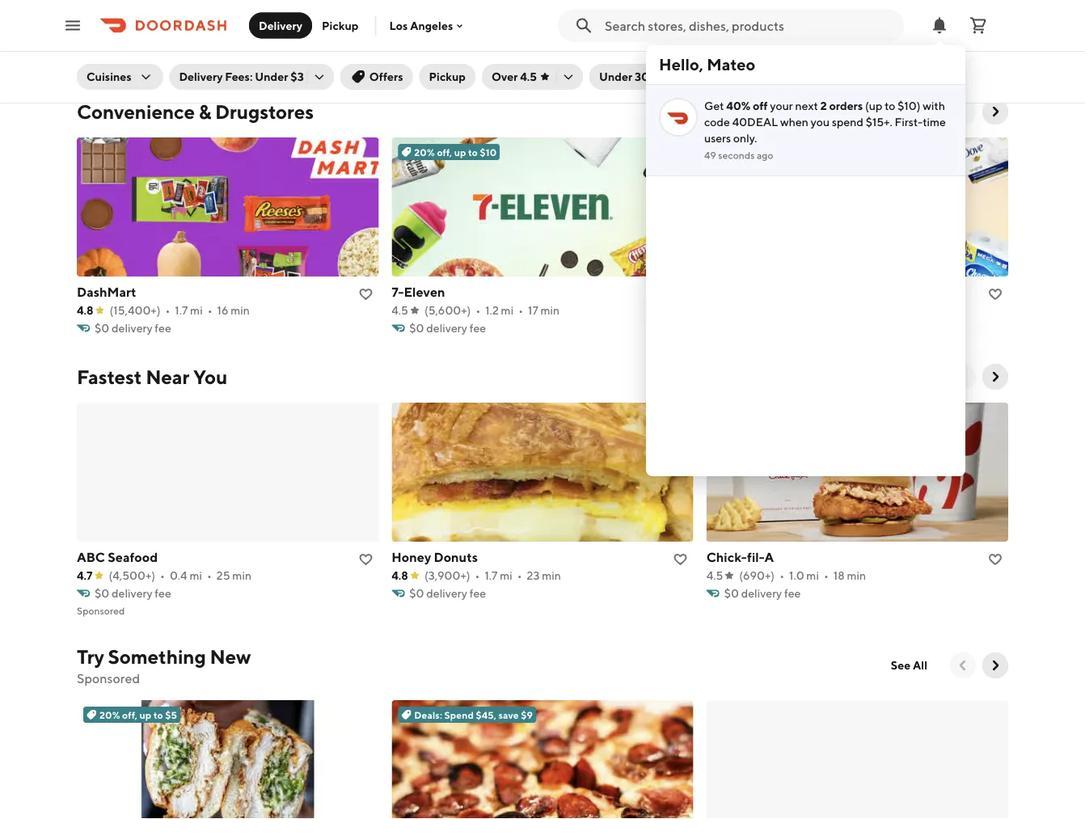 Task type: locate. For each thing, give the bounding box(es) containing it.
$​0 delivery fee
[[95, 56, 171, 70], [409, 56, 486, 70], [724, 56, 801, 70], [95, 321, 171, 335], [409, 321, 486, 335], [95, 587, 171, 600], [409, 587, 486, 600], [724, 587, 801, 600]]

0 vertical spatial delivery
[[259, 19, 303, 32]]

$​0 down '(382)'
[[409, 56, 424, 70]]

0 items, open order cart image
[[969, 16, 988, 35]]

all for previous button of carousel icon
[[913, 659, 928, 672]]

pickup down '(382)'
[[429, 70, 466, 83]]

1 horizontal spatial pickup
[[429, 70, 466, 83]]

1 vertical spatial next button of carousel image
[[987, 369, 1004, 385]]

save
[[499, 709, 519, 721]]

pickup for left pickup button
[[322, 19, 359, 32]]

a
[[765, 550, 774, 565]]

deals:
[[414, 709, 442, 721]]

0 horizontal spatial 4.8
[[77, 304, 93, 317]]

mi right 1.2
[[501, 304, 514, 317]]

$​0 up cuisines
[[95, 56, 109, 70]]

0 vertical spatial up
[[454, 146, 466, 158]]

49
[[704, 150, 716, 161]]

$​0 for dashmart
[[95, 321, 109, 335]]

0 horizontal spatial under
[[255, 70, 288, 83]]

1 previous button of carousel image from the top
[[955, 104, 971, 120]]

1 horizontal spatial 20%
[[414, 146, 435, 158]]

1 all from the top
[[913, 105, 928, 118]]

• 1.2 mi • 17 min
[[476, 304, 560, 317]]

(12)
[[741, 38, 759, 52]]

1.7 left 23
[[485, 569, 498, 582]]

$​0 down honey
[[409, 587, 424, 600]]

4.5 down chick-
[[707, 569, 723, 582]]

next button of carousel image
[[987, 104, 1004, 120], [987, 369, 1004, 385], [987, 658, 1004, 674]]

20% for 20% off, up to $5
[[99, 709, 120, 721]]

fee for 7-eleven
[[470, 321, 486, 335]]

new
[[210, 645, 251, 668]]

pickup button left los
[[312, 13, 368, 38]]

4.5 for 7-eleven
[[392, 304, 408, 317]]

0 horizontal spatial 4.7
[[77, 569, 93, 582]]

when
[[780, 115, 809, 129]]

$​0 for vons
[[95, 56, 109, 70]]

$​0 down 7-eleven
[[409, 321, 424, 335]]

1 vertical spatial pickup
[[429, 70, 466, 83]]

•
[[160, 38, 164, 52], [206, 38, 211, 52], [456, 38, 461, 52], [496, 38, 501, 52], [764, 38, 769, 52], [809, 38, 813, 52], [165, 304, 170, 317], [208, 304, 212, 317], [476, 304, 481, 317], [519, 304, 523, 317], [160, 569, 165, 582], [207, 569, 212, 582], [475, 569, 480, 582], [517, 569, 522, 582], [780, 569, 784, 582], [824, 569, 829, 582]]

up left $5
[[139, 709, 151, 721]]

min right 17
[[541, 304, 560, 317]]

get 40% off your next 2 orders
[[704, 99, 863, 112]]

over 4.5 button
[[482, 64, 583, 90]]

$​0 delivery fee down (15,400+)
[[95, 321, 171, 335]]

pickup for bottom pickup button
[[429, 70, 466, 83]]

delivery
[[259, 19, 303, 32], [179, 70, 223, 83]]

• left 18
[[824, 569, 829, 582]]

up for $5
[[139, 709, 151, 721]]

0 horizontal spatial up
[[139, 709, 151, 721]]

2 horizontal spatial 4.5
[[707, 569, 723, 582]]

to inside "(up to $10) with code 40deal when you spend $15+. first-time users only."
[[885, 99, 896, 112]]

mi left the 16
[[190, 304, 203, 317]]

1 horizontal spatial pickup button
[[419, 64, 475, 90]]

0 vertical spatial pickup
[[322, 19, 359, 32]]

under left 30
[[599, 70, 633, 83]]

• left 1.2
[[476, 304, 481, 317]]

4.5 inside button
[[520, 70, 537, 83]]

vons
[[77, 19, 107, 34]]

pickup left los
[[322, 19, 359, 32]]

$​0 delivery fee down the (5,600+)
[[409, 321, 486, 335]]

20%
[[414, 146, 435, 158], [99, 709, 120, 721]]

fees:
[[225, 70, 253, 83]]

0 horizontal spatial 4.5
[[392, 304, 408, 317]]

1 horizontal spatial 4.7
[[392, 38, 407, 52]]

mi right 1.0
[[807, 569, 819, 582]]

to left $5
[[153, 709, 163, 721]]

hello, mateo
[[659, 55, 756, 74]]

mi right 0.4
[[190, 569, 202, 582]]

0 vertical spatial sponsored
[[77, 605, 125, 616]]

• 1.0 mi • 18 min
[[780, 569, 866, 582]]

delivery for dashmart
[[112, 321, 152, 335]]

mi right '2.3'
[[791, 38, 804, 52]]

1.7 left the 16
[[175, 304, 188, 317]]

get
[[704, 99, 724, 112]]

mi right 1.1
[[479, 38, 492, 52]]

all right the $15+.
[[913, 105, 928, 118]]

2 vertical spatial next button of carousel image
[[987, 658, 1004, 674]]

fee for restaurant depot
[[784, 56, 801, 70]]

$​0
[[95, 56, 109, 70], [409, 56, 424, 70], [724, 56, 739, 70], [95, 321, 109, 335], [409, 321, 424, 335], [95, 587, 109, 600], [409, 587, 424, 600], [724, 587, 739, 600]]

1 vertical spatial sponsored
[[77, 671, 140, 686]]

1 vertical spatial previous button of carousel image
[[955, 369, 971, 385]]

1 vertical spatial 4.8
[[392, 569, 408, 582]]

previous button of carousel image
[[955, 658, 971, 674]]

$​0 for honey donuts
[[409, 587, 424, 600]]

0 vertical spatial pickup button
[[312, 13, 368, 38]]

1 see all link from the top
[[881, 99, 937, 125]]

$​0 delivery fee for abc seafood
[[95, 587, 171, 600]]

under left $3
[[255, 70, 288, 83]]

0 vertical spatial next button of carousel image
[[987, 104, 1004, 120]]

delivery fees: under $3
[[179, 70, 304, 83]]

$​0 down dashmart
[[95, 321, 109, 335]]

2 see all link from the top
[[881, 653, 937, 679]]

1 vertical spatial 4.7
[[77, 569, 93, 582]]

2.3
[[774, 38, 789, 52]]

2 see from the top
[[891, 659, 911, 672]]

1 vertical spatial see
[[891, 659, 911, 672]]

20% off, up to $10
[[414, 146, 497, 158]]

54
[[818, 38, 833, 52]]

mi left 23
[[500, 569, 513, 582]]

1 vertical spatial 4.5
[[392, 304, 408, 317]]

code
[[704, 115, 730, 129]]

34
[[216, 38, 229, 52]]

min for dashmart
[[231, 304, 250, 317]]

fee down '2.3'
[[784, 56, 801, 70]]

1 see from the top
[[891, 105, 911, 118]]

all for previous button of carousel image corresponding to see all
[[913, 105, 928, 118]]

notification bell image
[[930, 16, 949, 35]]

$​0 delivery fee down (4,500+)
[[95, 587, 171, 600]]

5.0
[[707, 38, 724, 52]]

• left the "54"
[[809, 38, 813, 52]]

• 2.3 mi • 54 min
[[764, 38, 854, 52]]

see
[[891, 105, 911, 118], [891, 659, 911, 672]]

2 under from the left
[[599, 70, 633, 83]]

$​0 delivery fee down (12)
[[724, 56, 801, 70]]

1 horizontal spatial 4.5
[[520, 70, 537, 83]]

1 vertical spatial up
[[139, 709, 151, 721]]

1.7
[[175, 304, 188, 317], [485, 569, 498, 582]]

$​0 down chick-
[[724, 587, 739, 600]]

mi for vons
[[188, 38, 201, 52]]

offers
[[369, 70, 403, 83]]

mi
[[188, 38, 201, 52], [479, 38, 492, 52], [791, 38, 804, 52], [190, 304, 203, 317], [501, 304, 514, 317], [190, 569, 202, 582], [500, 569, 513, 582], [807, 569, 819, 582]]

see all for previous button of carousel icon see all link
[[891, 659, 928, 672]]

(up to $10) with code 40deal when you spend $15+. first-time users only.
[[704, 99, 946, 145]]

abc
[[77, 550, 105, 565]]

min inside button
[[652, 70, 671, 83]]

1 vertical spatial see all link
[[881, 653, 937, 679]]

min for vons
[[231, 38, 250, 52]]

0 vertical spatial all
[[913, 105, 928, 118]]

fee down 2.0 in the left of the page
[[155, 56, 171, 70]]

los
[[389, 19, 408, 32]]

1 vertical spatial off,
[[122, 709, 137, 721]]

• 1.1 mi • 41 min
[[456, 38, 539, 52]]

Store search: begin typing to search for stores available on DoorDash text field
[[605, 17, 894, 34]]

up left $10
[[454, 146, 466, 158]]

fee down 1.1
[[470, 56, 486, 70]]

min right the 16
[[231, 304, 250, 317]]

to left $10
[[468, 146, 478, 158]]

mi right 2.0 in the left of the page
[[188, 38, 201, 52]]

• left 1.1
[[456, 38, 461, 52]]

fee for grocery outlet
[[470, 56, 486, 70]]

1 vertical spatial 1.7
[[485, 569, 498, 582]]

0 vertical spatial see all link
[[881, 99, 937, 125]]

under inside button
[[599, 70, 633, 83]]

min right 18
[[847, 569, 866, 582]]

pickup button down '(382)'
[[419, 64, 475, 90]]

see left previous button of carousel icon
[[891, 659, 911, 672]]

to right (up
[[885, 99, 896, 112]]

4.5 down 7-
[[392, 304, 408, 317]]

spend
[[832, 115, 864, 129]]

under
[[255, 70, 288, 83], [599, 70, 633, 83]]

1.1
[[465, 38, 477, 52]]

delivery for delivery
[[259, 19, 303, 32]]

• left 2.0 in the left of the page
[[160, 38, 164, 52]]

delivery down (690+)
[[741, 587, 782, 600]]

all left previous button of carousel icon
[[913, 659, 928, 672]]

2 vertical spatial 4.5
[[707, 569, 723, 582]]

2 see all from the top
[[891, 659, 928, 672]]

1 vertical spatial see all
[[891, 659, 928, 672]]

30
[[635, 70, 649, 83]]

cuisines
[[87, 70, 132, 83]]

fil-
[[747, 550, 765, 565]]

sponsored down (4,500+)
[[77, 605, 125, 616]]

delivery down (15,400+)
[[112, 321, 152, 335]]

$​0 down (4,500+)
[[95, 587, 109, 600]]

4.7 down los
[[392, 38, 407, 52]]

1 horizontal spatial off,
[[437, 146, 452, 158]]

• left the 16
[[208, 304, 212, 317]]

1 horizontal spatial up
[[454, 146, 466, 158]]

$​0 delivery fee for restaurant depot
[[724, 56, 801, 70]]

$15+.
[[866, 115, 893, 129]]

1 under from the left
[[255, 70, 288, 83]]

2 previous button of carousel image from the top
[[955, 369, 971, 385]]

4.8 down dashmart
[[77, 304, 93, 317]]

0 vertical spatial to
[[885, 99, 896, 112]]

1 horizontal spatial under
[[599, 70, 633, 83]]

1 vertical spatial delivery
[[179, 70, 223, 83]]

min for honey donuts
[[542, 569, 561, 582]]

0 vertical spatial 4.8
[[77, 304, 93, 317]]

min right 41
[[520, 38, 539, 52]]

off, left $10
[[437, 146, 452, 158]]

4.8 for honey donuts
[[392, 569, 408, 582]]

0 vertical spatial 4.7
[[392, 38, 407, 52]]

20% left $5
[[99, 709, 120, 721]]

0 horizontal spatial to
[[153, 709, 163, 721]]

3 next button of carousel image from the top
[[987, 658, 1004, 674]]

2 vertical spatial to
[[153, 709, 163, 721]]

pickup button
[[312, 13, 368, 38], [419, 64, 475, 90]]

4.5 right over
[[520, 70, 537, 83]]

$​0 delivery fee down (2,300+)
[[95, 56, 171, 70]]

fee down 0.4
[[155, 587, 171, 600]]

delivery for honey donuts
[[426, 587, 467, 600]]

min right 30
[[652, 70, 671, 83]]

$​0 delivery fee for grocery outlet
[[409, 56, 486, 70]]

$​0 down 5.0
[[724, 56, 739, 70]]

1 horizontal spatial delivery
[[259, 19, 303, 32]]

1 see all from the top
[[891, 105, 928, 118]]

1 vertical spatial to
[[468, 146, 478, 158]]

delivery down (2,300+)
[[112, 56, 152, 70]]

• down donuts in the left bottom of the page
[[475, 569, 480, 582]]

0 vertical spatial 20%
[[414, 146, 435, 158]]

delivery for chick-fil-a
[[741, 587, 782, 600]]

fee
[[155, 56, 171, 70], [470, 56, 486, 70], [784, 56, 801, 70], [155, 321, 171, 335], [470, 321, 486, 335], [155, 587, 171, 600], [470, 587, 486, 600], [784, 587, 801, 600]]

0 horizontal spatial delivery
[[179, 70, 223, 83]]

2 next button of carousel image from the top
[[987, 369, 1004, 385]]

1.7 for honey donuts
[[485, 569, 498, 582]]

grocery
[[392, 19, 440, 34]]

off
[[753, 99, 768, 112]]

1 horizontal spatial 4.8
[[392, 569, 408, 582]]

delivery button
[[249, 13, 312, 38]]

see right (up
[[891, 105, 911, 118]]

delivery down • 2.0 mi • 34 min
[[179, 70, 223, 83]]

sponsored down try at the bottom left
[[77, 671, 140, 686]]

$​0 delivery fee down (690+)
[[724, 587, 801, 600]]

$​0 delivery fee down (3,900+)
[[409, 587, 486, 600]]

20% left $10
[[414, 146, 435, 158]]

• left '2.3'
[[764, 38, 769, 52]]

previous button of carousel image for fastest near you
[[955, 369, 971, 385]]

fee down (15,400+)
[[155, 321, 171, 335]]

mi for dashmart
[[190, 304, 203, 317]]

angeles
[[410, 19, 453, 32]]

2.0
[[169, 38, 186, 52]]

fastest near you link
[[77, 364, 227, 390]]

0 vertical spatial 4.5
[[520, 70, 537, 83]]

seconds
[[718, 150, 755, 161]]

(690+)
[[739, 569, 775, 582]]

mateo
[[707, 55, 756, 74]]

ago
[[757, 150, 774, 161]]

fee down 1.0
[[784, 587, 801, 600]]

1 vertical spatial 20%
[[99, 709, 120, 721]]

delivery inside button
[[259, 19, 303, 32]]

next button of carousel image for previous button of carousel image corresponding to see all
[[987, 104, 1004, 120]]

try something new sponsored
[[77, 645, 251, 686]]

$​0 delivery fee for vons
[[95, 56, 171, 70]]

fee down 1.2
[[470, 321, 486, 335]]

1 vertical spatial all
[[913, 659, 928, 672]]

see all link
[[881, 99, 937, 125], [881, 653, 937, 679]]

2 horizontal spatial to
[[885, 99, 896, 112]]

min for restaurant depot
[[835, 38, 854, 52]]

4.8 down honey
[[392, 569, 408, 582]]

off, left $5
[[122, 709, 137, 721]]

0 horizontal spatial 20%
[[99, 709, 120, 721]]

1.2
[[485, 304, 499, 317]]

0 vertical spatial 1.7
[[175, 304, 188, 317]]

0 vertical spatial see all
[[891, 105, 928, 118]]

mi for chick-fil-a
[[807, 569, 819, 582]]

fee down (3,900+)
[[470, 587, 486, 600]]

0 vertical spatial see
[[891, 105, 911, 118]]

donuts
[[434, 550, 478, 565]]

delivery down (4,500+)
[[112, 587, 152, 600]]

mi for honey donuts
[[500, 569, 513, 582]]

off,
[[437, 146, 452, 158], [122, 709, 137, 721]]

4.7 for grocery outlet
[[392, 38, 407, 52]]

41
[[506, 38, 517, 52]]

delivery down (3,900+)
[[426, 587, 467, 600]]

0 horizontal spatial off,
[[122, 709, 137, 721]]

pickup
[[322, 19, 359, 32], [429, 70, 466, 83]]

1.0
[[789, 569, 804, 582]]

sponsored
[[77, 605, 125, 616], [77, 671, 140, 686]]

delivery for restaurant depot
[[741, 56, 782, 70]]

$​0 delivery fee for 7-eleven
[[409, 321, 486, 335]]

2 sponsored from the top
[[77, 671, 140, 686]]

all
[[913, 105, 928, 118], [913, 659, 928, 672]]

0 vertical spatial previous button of carousel image
[[955, 104, 971, 120]]

2 all from the top
[[913, 659, 928, 672]]

delivery down '(382)'
[[426, 56, 467, 70]]

$​0 delivery fee down '(382)'
[[409, 56, 486, 70]]

1 next button of carousel image from the top
[[987, 104, 1004, 120]]

min right 34 at the top of the page
[[231, 38, 250, 52]]

0 horizontal spatial pickup
[[322, 19, 359, 32]]

0 horizontal spatial 1.7
[[175, 304, 188, 317]]

see for previous button of carousel icon see all link
[[891, 659, 911, 672]]

2
[[821, 99, 827, 112]]

delivery up $3
[[259, 19, 303, 32]]

1 horizontal spatial to
[[468, 146, 478, 158]]

• left 23
[[517, 569, 522, 582]]

fee for chick-fil-a
[[784, 587, 801, 600]]

delivery down (12)
[[741, 56, 782, 70]]

0 vertical spatial off,
[[437, 146, 452, 158]]

1 horizontal spatial 1.7
[[485, 569, 498, 582]]

min right the "54"
[[835, 38, 854, 52]]

min right 23
[[542, 569, 561, 582]]

4.7 down the abc
[[77, 569, 93, 582]]

1.7 for dashmart
[[175, 304, 188, 317]]

previous button of carousel image
[[955, 104, 971, 120], [955, 369, 971, 385]]

next button of carousel image for previous button of carousel icon
[[987, 658, 1004, 674]]

to for 20% off, up to $10
[[468, 146, 478, 158]]

(3,900+)
[[425, 569, 470, 582]]

eleven
[[404, 284, 445, 300]]

$​0 delivery fee for honey donuts
[[409, 587, 486, 600]]

convenience
[[77, 100, 195, 123]]

min right 25
[[232, 569, 252, 582]]

delivery down the (5,600+)
[[426, 321, 467, 335]]



Task type: vqa. For each thing, say whether or not it's contained in the screenshot.
Clear Search Input image
no



Task type: describe. For each thing, give the bounding box(es) containing it.
delivery for grocery outlet
[[426, 56, 467, 70]]

depot
[[776, 19, 814, 34]]

$10)
[[898, 99, 921, 112]]

$​0 for abc seafood
[[95, 587, 109, 600]]

spend
[[444, 709, 474, 721]]

seafood
[[108, 550, 158, 565]]

dashmart
[[77, 284, 136, 300]]

(5,600+)
[[425, 304, 471, 317]]

grocery outlet
[[392, 19, 483, 34]]

near
[[146, 365, 189, 388]]

chick-fil-a
[[707, 550, 774, 565]]

min for grocery outlet
[[520, 38, 539, 52]]

• left 34 at the top of the page
[[206, 38, 211, 52]]

$​0 delivery fee for chick-fil-a
[[724, 587, 801, 600]]

fee for dashmart
[[155, 321, 171, 335]]

40deal
[[732, 115, 778, 129]]

next button of carousel image for fastest near you previous button of carousel image
[[987, 369, 1004, 385]]

23
[[527, 569, 540, 582]]

49 seconds ago
[[704, 150, 774, 161]]

outlet
[[443, 19, 483, 34]]

to for 20% off, up to $5
[[153, 709, 163, 721]]

under 30 min button
[[590, 64, 681, 90]]

users
[[704, 131, 731, 145]]

40%
[[726, 99, 751, 112]]

4.8 for dashmart
[[77, 304, 93, 317]]

delivery for vons
[[112, 56, 152, 70]]

something
[[108, 645, 206, 668]]

16
[[217, 304, 228, 317]]

your
[[770, 99, 793, 112]]

hello,
[[659, 55, 704, 74]]

sponsored inside try something new sponsored
[[77, 671, 140, 686]]

(2,300+)
[[109, 38, 155, 52]]

off, for 20% off, up to $5
[[122, 709, 137, 721]]

$​0 delivery fee for dashmart
[[95, 321, 171, 335]]

mi for restaurant depot
[[791, 38, 804, 52]]

restaurant
[[707, 19, 774, 34]]

4.5 for chick-fil-a
[[707, 569, 723, 582]]

next
[[795, 99, 818, 112]]

previous button of carousel image for see all
[[955, 104, 971, 120]]

over
[[492, 70, 518, 83]]

see for see all link associated with previous button of carousel image corresponding to see all
[[891, 105, 911, 118]]

delivery for 7-eleven
[[426, 321, 467, 335]]

min for 7-eleven
[[541, 304, 560, 317]]

price button
[[688, 64, 752, 90]]

$​0 for chick-fil-a
[[724, 587, 739, 600]]

min for chick-fil-a
[[847, 569, 866, 582]]

honey
[[392, 550, 431, 565]]

fastest
[[77, 365, 142, 388]]

$​0 for restaurant depot
[[724, 56, 739, 70]]

(up
[[865, 99, 883, 112]]

&
[[199, 100, 211, 123]]

restaurant depot
[[707, 19, 814, 34]]

time
[[923, 115, 946, 129]]

• left 41
[[496, 38, 501, 52]]

los angeles button
[[389, 19, 466, 32]]

you
[[193, 365, 227, 388]]

$​0 for 7-eleven
[[409, 321, 424, 335]]

(15,400+)
[[110, 304, 160, 317]]

0.4
[[170, 569, 187, 582]]

fee for abc seafood
[[155, 587, 171, 600]]

• left 0.4
[[160, 569, 165, 582]]

$45,
[[476, 709, 497, 721]]

mi for abc seafood
[[190, 569, 202, 582]]

• left 1.0
[[780, 569, 784, 582]]

see all link for previous button of carousel icon
[[881, 653, 937, 679]]

convenience & drugstores link
[[77, 99, 314, 125]]

price
[[697, 70, 725, 83]]

off, for 20% off, up to $10
[[437, 146, 452, 158]]

over 4.5
[[492, 70, 537, 83]]

under 30 min
[[599, 70, 671, 83]]

7-
[[392, 284, 404, 300]]

mi for grocery outlet
[[479, 38, 492, 52]]

you
[[811, 115, 830, 129]]

20% for 20% off, up to $10
[[414, 146, 435, 158]]

orders
[[829, 99, 863, 112]]

4.7 for abc seafood
[[77, 569, 93, 582]]

0 horizontal spatial pickup button
[[312, 13, 368, 38]]

delivery for delivery fees: under $3
[[179, 70, 223, 83]]

open menu image
[[63, 16, 82, 35]]

fee for vons
[[155, 56, 171, 70]]

1 sponsored from the top
[[77, 605, 125, 616]]

drugstores
[[215, 100, 314, 123]]

up for $10
[[454, 146, 466, 158]]

7-eleven
[[392, 284, 445, 300]]

min for abc seafood
[[232, 569, 252, 582]]

1 vertical spatial pickup button
[[419, 64, 475, 90]]

18
[[834, 569, 845, 582]]

see all link for previous button of carousel image corresponding to see all
[[881, 99, 937, 125]]

see all for see all link associated with previous button of carousel image corresponding to see all
[[891, 105, 928, 118]]

$​0 for grocery outlet
[[409, 56, 424, 70]]

try
[[77, 645, 104, 668]]

abc seafood
[[77, 550, 158, 565]]

with
[[923, 99, 945, 112]]

• 1.7 mi • 23 min
[[475, 569, 561, 582]]

first-
[[895, 115, 923, 129]]

• 2.0 mi • 34 min
[[160, 38, 250, 52]]

fee for honey donuts
[[470, 587, 486, 600]]

convenience & drugstores
[[77, 100, 314, 123]]

(382)
[[424, 38, 451, 52]]

• right (15,400+)
[[165, 304, 170, 317]]

• left 25
[[207, 569, 212, 582]]

4.6
[[77, 38, 93, 52]]

• 0.4 mi • 25 min
[[160, 569, 252, 582]]

• left 17
[[519, 304, 523, 317]]

20% off, up to $5
[[99, 709, 177, 721]]

deals: spend $45, save $9
[[414, 709, 533, 721]]

• 1.7 mi • 16 min
[[165, 304, 250, 317]]

17
[[528, 304, 538, 317]]

mi for 7-eleven
[[501, 304, 514, 317]]

delivery for abc seafood
[[112, 587, 152, 600]]

$9
[[521, 709, 533, 721]]

25
[[217, 569, 230, 582]]



